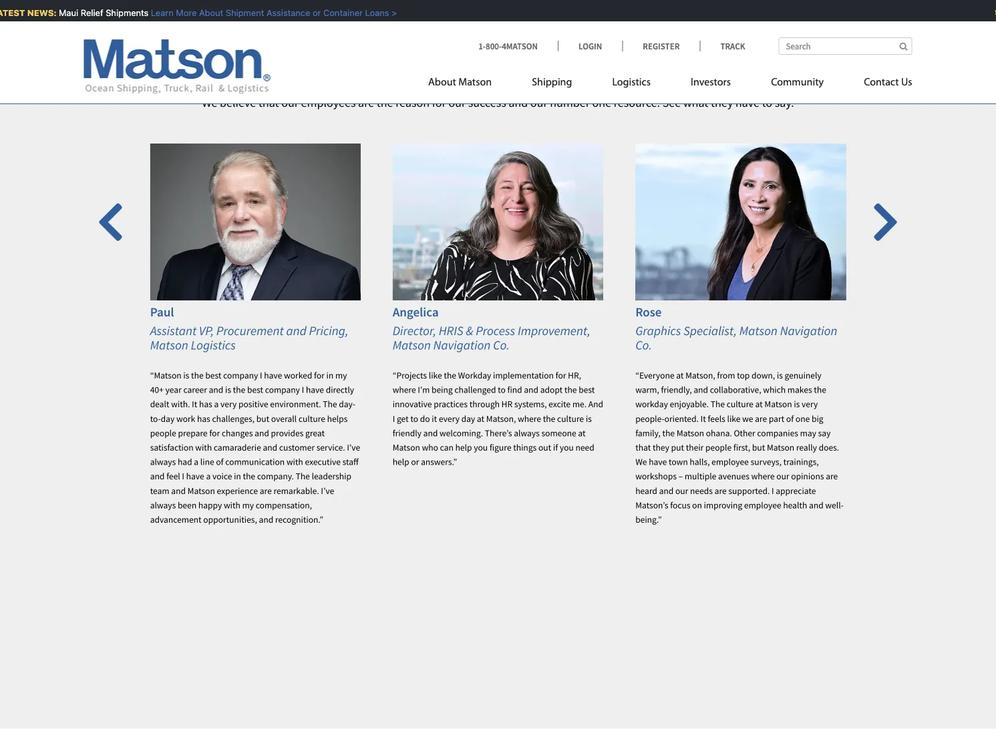 Task type: describe. For each thing, give the bounding box(es) containing it.
us
[[901, 77, 912, 88]]

maui
[[55, 8, 75, 18]]

container
[[320, 8, 359, 18]]

shipment
[[222, 8, 261, 18]]

learn more about shipment assistance or container loans >
[[147, 8, 393, 18]]

investors
[[691, 77, 731, 88]]

track link
[[700, 40, 745, 51]]

Search search field
[[779, 37, 912, 55]]

maui relief shipments
[[55, 8, 147, 18]]

blue matson logo with ocean, shipping, truck, rail and logistics written beneath it. image
[[84, 39, 271, 94]]

investors link
[[671, 70, 751, 98]]

relief
[[77, 8, 100, 18]]

loans
[[362, 8, 386, 18]]

shipments
[[102, 8, 145, 18]]

800-
[[486, 40, 502, 51]]

login link
[[558, 40, 622, 51]]

register link
[[622, 40, 700, 51]]

contact us link
[[844, 70, 912, 98]]

>
[[388, 8, 393, 18]]

1-800-4matson
[[479, 40, 538, 51]]

contact us
[[864, 77, 912, 88]]

learn more about shipment assistance or container loans > link
[[147, 8, 393, 18]]

community link
[[751, 70, 844, 98]]

shipping
[[532, 77, 572, 88]]

contact
[[864, 77, 899, 88]]

about matson link
[[428, 70, 512, 98]]



Task type: vqa. For each thing, say whether or not it's contained in the screenshot.
Blue Matson logo with Ocean, Shipping, Truck, Rail and Logistics written beneath it.
yes



Task type: locate. For each thing, give the bounding box(es) containing it.
login
[[579, 40, 602, 51]]

about inside top menu navigation
[[428, 77, 456, 88]]

about left matson
[[428, 77, 456, 88]]

track
[[721, 40, 745, 51]]

logistics link
[[592, 70, 671, 98]]

1-
[[479, 40, 486, 51]]

about matson
[[428, 77, 492, 88]]

4matson
[[502, 40, 538, 51]]

community
[[771, 77, 824, 88]]

0 horizontal spatial about
[[195, 8, 220, 18]]

1 vertical spatial about
[[428, 77, 456, 88]]

assistance
[[263, 8, 307, 18]]

learn
[[147, 8, 170, 18]]

about
[[195, 8, 220, 18], [428, 77, 456, 88]]

matson
[[459, 77, 492, 88]]

logistics
[[612, 77, 651, 88]]

0 vertical spatial about
[[195, 8, 220, 18]]

None search field
[[779, 37, 912, 55]]

or
[[309, 8, 318, 18]]

1-800-4matson link
[[479, 40, 558, 51]]

more
[[172, 8, 193, 18]]

top menu navigation
[[428, 70, 912, 98]]

search image
[[900, 42, 908, 50]]

1 horizontal spatial about
[[428, 77, 456, 88]]

shipping link
[[512, 70, 592, 98]]

about right the more
[[195, 8, 220, 18]]

register
[[643, 40, 680, 51]]



